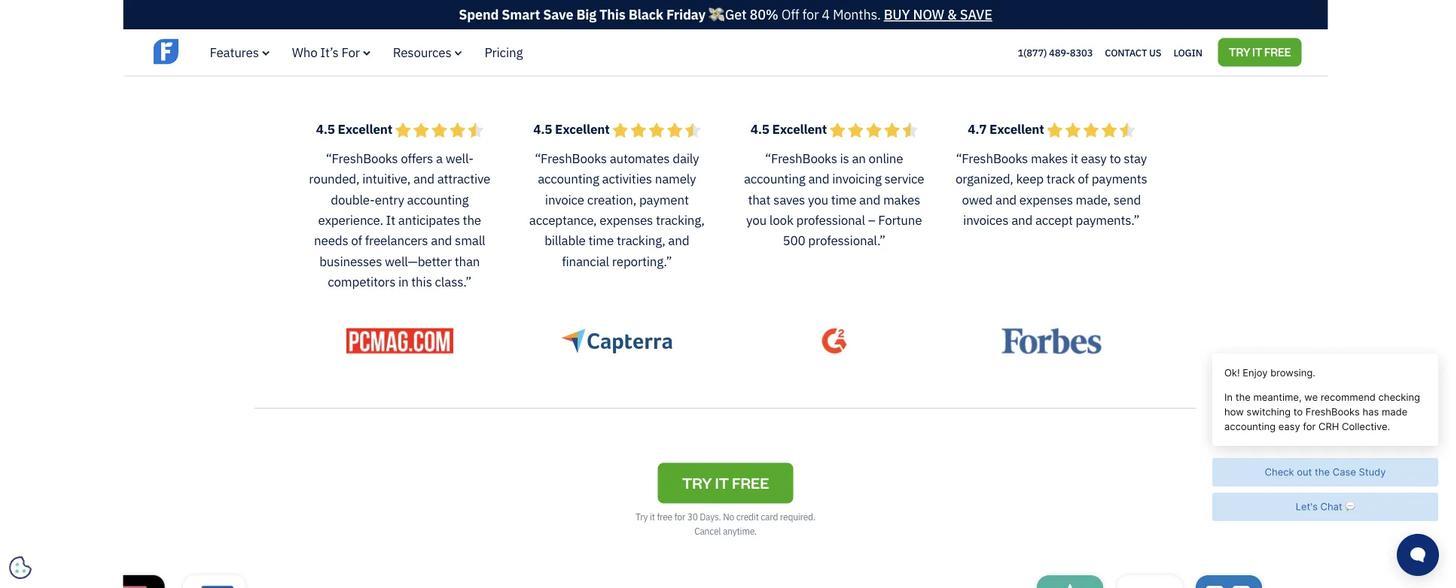 Task type: describe. For each thing, give the bounding box(es) containing it.
it
[[715, 473, 729, 493]]

star rating image for it
[[1047, 122, 1135, 138]]

save
[[543, 6, 573, 23]]

saves
[[773, 191, 805, 208]]

businesses
[[319, 253, 382, 270]]

for
[[342, 44, 360, 61]]

try it free link
[[658, 463, 793, 504]]

this
[[411, 274, 432, 290]]

than
[[455, 253, 480, 270]]

smart
[[502, 6, 540, 23]]

time inside "freshbooks automates daily accounting activities namely invoice creation, payment acceptance, expenses tracking, billable time tracking, and financial reporting."
[[588, 232, 614, 249]]

payment
[[639, 191, 689, 208]]

makes inside "freshbooks makes it easy to stay organized, keep track of payments owed and expenses made, send invoices and accept payments."
[[1031, 150, 1068, 167]]

invoicing
[[832, 171, 882, 187]]

attractive
[[437, 171, 490, 187]]

and down offers
[[413, 171, 434, 187]]

"freshbooks automates daily accounting activities namely invoice creation, payment acceptance, expenses tracking, billable time tracking, and financial reporting."
[[529, 150, 705, 270]]

1 horizontal spatial for
[[802, 6, 819, 23]]

no
[[723, 511, 734, 523]]

4.5 for "freshbooks is an online accounting and invoicing service that saves you time and makes you look professional – fortune 500 professional."
[[751, 120, 769, 137]]

star rating image for a
[[395, 122, 483, 138]]

8303
[[1070, 46, 1093, 59]]

professional
[[796, 212, 865, 228]]

anytime.
[[723, 526, 757, 538]]

this
[[599, 6, 625, 23]]

pricing
[[485, 44, 523, 61]]

accounting inside ""freshbooks is an online accounting and invoicing service that saves you time and makes you look professional – fortune 500 professional.""
[[744, 171, 805, 187]]

freshbooks logo image
[[153, 37, 270, 66]]

well—better
[[385, 253, 452, 270]]

spend
[[459, 6, 499, 23]]

logo pc mag.png image
[[346, 329, 453, 354]]

–
[[868, 212, 875, 228]]

made,
[[1076, 191, 1111, 208]]

resources link
[[393, 44, 462, 61]]

black
[[629, 6, 663, 23]]

an
[[852, 150, 866, 167]]

card
[[761, 511, 778, 523]]

daily
[[673, 150, 699, 167]]

💸
[[709, 6, 722, 23]]

organized,
[[956, 171, 1013, 187]]

try for try it free for 30 days. no credit card required. cancel anytime.
[[636, 511, 648, 523]]

try it free
[[682, 473, 769, 493]]

experience.
[[318, 212, 383, 228]]

payments
[[1092, 171, 1147, 187]]

"freshbooks for and
[[326, 150, 398, 167]]

friday
[[666, 6, 706, 23]]

1(877) 489-8303
[[1018, 46, 1093, 59]]

try for try it free
[[1229, 45, 1250, 59]]

anticipates
[[398, 212, 460, 228]]

login
[[1174, 46, 1202, 59]]

owed
[[962, 191, 993, 208]]

that
[[748, 191, 771, 208]]

1(877) 489-8303 link
[[1018, 46, 1093, 59]]

required.
[[780, 511, 815, 523]]

cookie preferences image
[[9, 557, 32, 580]]

1 vertical spatial tracking,
[[617, 232, 665, 249]]

489-
[[1049, 46, 1070, 59]]

a
[[436, 150, 443, 167]]

features link
[[210, 44, 269, 61]]

30
[[687, 511, 698, 523]]

1(877)
[[1018, 46, 1047, 59]]

invoices
[[963, 212, 1009, 228]]

us
[[1149, 46, 1161, 59]]

now
[[913, 6, 944, 23]]

who it's for
[[292, 44, 360, 61]]

billable
[[545, 232, 586, 249]]

accept
[[1035, 212, 1073, 228]]

to
[[1110, 150, 1121, 167]]

easy
[[1081, 150, 1107, 167]]

service
[[884, 171, 924, 187]]

keep
[[1016, 171, 1044, 187]]

"freshbooks for invoice
[[535, 150, 607, 167]]

invoice
[[545, 191, 584, 208]]

intuitive,
[[362, 171, 410, 187]]

who it's for link
[[292, 44, 370, 61]]

months.
[[833, 6, 881, 23]]

try it free
[[1229, 45, 1291, 59]]

it inside "freshbooks makes it easy to stay organized, keep track of payments owed and expenses made, send invoices and accept payments."
[[1071, 150, 1078, 167]]

fortune
[[878, 212, 922, 228]]

offers
[[401, 150, 433, 167]]

cancel
[[694, 526, 721, 538]]

automates
[[610, 150, 670, 167]]

contact
[[1105, 46, 1147, 59]]

buy now & save link
[[884, 6, 992, 23]]

competitors
[[328, 274, 396, 290]]

login link
[[1174, 43, 1202, 62]]

accounting inside "freshbooks automates daily accounting activities namely invoice creation, payment acceptance, expenses tracking, billable time tracking, and financial reporting."
[[538, 171, 599, 187]]

80%
[[750, 6, 778, 23]]

entry
[[375, 191, 404, 208]]

payments."
[[1076, 212, 1140, 228]]

of inside "freshbooks offers a well- rounded, intuitive, and attractive double-entry accounting experience. it anticipates the needs of freelancers and small businesses well—better than competitors in this class."
[[351, 232, 362, 249]]

credit
[[736, 511, 759, 523]]

big
[[576, 6, 596, 23]]

excellent for offers
[[338, 120, 392, 137]]

try it free for 30 days. no credit card required. cancel anytime.
[[636, 511, 815, 538]]

&
[[947, 6, 957, 23]]

of inside "freshbooks makes it easy to stay organized, keep track of payments owed and expenses made, send invoices and accept payments."
[[1078, 171, 1089, 187]]

and up –
[[859, 191, 880, 208]]



Task type: vqa. For each thing, say whether or not it's contained in the screenshot.
"send"
yes



Task type: locate. For each thing, give the bounding box(es) containing it.
0 horizontal spatial accounting
[[407, 191, 469, 208]]

makes up track
[[1031, 150, 1068, 167]]

and left accept
[[1011, 212, 1033, 228]]

acceptance,
[[529, 212, 597, 228]]

4
[[822, 6, 830, 23]]

accounting inside "freshbooks offers a well- rounded, intuitive, and attractive double-entry accounting experience. it anticipates the needs of freelancers and small businesses well—better than competitors in this class."
[[407, 191, 469, 208]]

2 "freshbooks from the left
[[535, 150, 607, 167]]

time up the "professional" at the top of the page
[[831, 191, 856, 208]]

you down that
[[746, 212, 767, 228]]

"freshbooks is an online accounting and invoicing service that saves you time and makes you look professional – fortune 500 professional."
[[744, 150, 924, 249]]

1 horizontal spatial expenses
[[1019, 191, 1073, 208]]

professional."
[[808, 232, 886, 249]]

0 vertical spatial of
[[1078, 171, 1089, 187]]

forbes logo 4.png image
[[1002, 329, 1101, 354]]

accounting up invoice on the top of the page
[[538, 171, 599, 187]]

excellent for is
[[772, 120, 827, 137]]

makes up fortune at the top right of page
[[883, 191, 920, 208]]

stay
[[1124, 150, 1147, 167]]

buy
[[884, 6, 910, 23]]

2 horizontal spatial accounting
[[744, 171, 805, 187]]

it's
[[320, 44, 339, 61]]

0 vertical spatial it
[[1252, 45, 1262, 59]]

save
[[960, 6, 992, 23]]

4.5 excellent up "rounded," at the left top
[[316, 120, 395, 137]]

"freshbooks makes it easy to stay organized, keep track of payments owed and expenses made, send invoices and accept payments."
[[956, 150, 1147, 228]]

1 vertical spatial of
[[351, 232, 362, 249]]

0 horizontal spatial 4.5
[[316, 120, 335, 137]]

4.5 for "freshbooks offers a well- rounded, intuitive, and attractive double-entry accounting experience. it anticipates the needs of freelancers and small businesses well—better than competitors in this class."
[[316, 120, 335, 137]]

0 vertical spatial expenses
[[1019, 191, 1073, 208]]

0 vertical spatial tracking,
[[656, 212, 705, 228]]

4.5 up that
[[751, 120, 769, 137]]

online
[[869, 150, 903, 167]]

star rating image up automates
[[612, 122, 701, 138]]

1 horizontal spatial makes
[[1031, 150, 1068, 167]]

0 horizontal spatial makes
[[883, 191, 920, 208]]

in
[[398, 274, 409, 290]]

star rating image for an
[[830, 122, 918, 138]]

excellent
[[338, 120, 392, 137], [555, 120, 610, 137], [772, 120, 827, 137], [990, 120, 1044, 137]]

2 4.5 from the left
[[533, 120, 552, 137]]

days.
[[700, 511, 721, 523]]

financial
[[562, 253, 609, 270]]

1 horizontal spatial time
[[831, 191, 856, 208]]

and up 'reporting."'
[[668, 232, 689, 249]]

0 vertical spatial makes
[[1031, 150, 1068, 167]]

try it free link
[[1218, 38, 1302, 67]]

"freshbooks up the intuitive,
[[326, 150, 398, 167]]

it for try it free for 30 days. no credit card required. cancel anytime.
[[650, 511, 655, 523]]

it
[[386, 212, 395, 228]]

0 horizontal spatial 4.5 excellent
[[316, 120, 395, 137]]

reporting."
[[612, 253, 672, 270]]

4.5 excellent up saves
[[751, 120, 830, 137]]

free
[[1264, 45, 1291, 59]]

3 star rating image from the left
[[830, 122, 918, 138]]

cookie consent banner dialog
[[11, 404, 237, 578]]

4.7
[[968, 120, 987, 137]]

double-
[[331, 191, 375, 208]]

creation,
[[587, 191, 636, 208]]

1 vertical spatial try
[[636, 511, 648, 523]]

0 horizontal spatial you
[[746, 212, 767, 228]]

1 vertical spatial time
[[588, 232, 614, 249]]

it inside try it free for 30 days. no credit card required. cancel anytime.
[[650, 511, 655, 523]]

"freshbooks inside "freshbooks automates daily accounting activities namely invoice creation, payment acceptance, expenses tracking, billable time tracking, and financial reporting."
[[535, 150, 607, 167]]

1 4.5 excellent from the left
[[316, 120, 395, 137]]

excellent up the activities
[[555, 120, 610, 137]]

3 4.5 from the left
[[751, 120, 769, 137]]

accounting up saves
[[744, 171, 805, 187]]

1 excellent from the left
[[338, 120, 392, 137]]

of right track
[[1078, 171, 1089, 187]]

free
[[732, 473, 769, 493]]

expenses inside "freshbooks automates daily accounting activities namely invoice creation, payment acceptance, expenses tracking, billable time tracking, and financial reporting."
[[600, 212, 653, 228]]

star rating image up a
[[395, 122, 483, 138]]

4.5 excellent up invoice on the top of the page
[[533, 120, 612, 137]]

0 horizontal spatial it
[[650, 511, 655, 523]]

tracking, up 'reporting."'
[[617, 232, 665, 249]]

4.5 excellent for rounded,
[[316, 120, 395, 137]]

and right owed
[[996, 191, 1017, 208]]

1 vertical spatial for
[[674, 511, 685, 523]]

excellent for automates
[[555, 120, 610, 137]]

expenses down creation,
[[600, 212, 653, 228]]

2 vertical spatial it
[[650, 511, 655, 523]]

4.5 excellent for activities
[[533, 120, 612, 137]]

0 horizontal spatial for
[[674, 511, 685, 523]]

1 star rating image from the left
[[395, 122, 483, 138]]

logo g2 e1671654233587.png image
[[822, 329, 847, 354]]

2 horizontal spatial it
[[1252, 45, 1262, 59]]

the
[[463, 212, 481, 228]]

track
[[1047, 171, 1075, 187]]

you
[[808, 191, 828, 208], [746, 212, 767, 228]]

excellent right the 4.7
[[990, 120, 1044, 137]]

excellent for makes
[[990, 120, 1044, 137]]

try
[[1229, 45, 1250, 59], [636, 511, 648, 523]]

is
[[840, 150, 849, 167]]

spend smart save big this black friday 💸 get 80% off for 4 months. buy now & save
[[459, 6, 992, 23]]

2 horizontal spatial 4.5
[[751, 120, 769, 137]]

0 vertical spatial try
[[1229, 45, 1250, 59]]

0 horizontal spatial time
[[588, 232, 614, 249]]

namely
[[655, 171, 696, 187]]

accounting
[[538, 171, 599, 187], [744, 171, 805, 187], [407, 191, 469, 208]]

expenses inside "freshbooks makes it easy to stay organized, keep track of payments owed and expenses made, send invoices and accept payments."
[[1019, 191, 1073, 208]]

4.5 up invoice on the top of the page
[[533, 120, 552, 137]]

star rating image up easy
[[1047, 122, 1135, 138]]

time up financial
[[588, 232, 614, 249]]

0 vertical spatial for
[[802, 6, 819, 23]]

well-
[[446, 150, 474, 167]]

it
[[1252, 45, 1262, 59], [1071, 150, 1078, 167], [650, 511, 655, 523]]

4.5 excellent for accounting
[[751, 120, 830, 137]]

0 horizontal spatial expenses
[[600, 212, 653, 228]]

"freshbooks
[[326, 150, 398, 167], [535, 150, 607, 167], [765, 150, 837, 167], [956, 150, 1028, 167]]

3 excellent from the left
[[772, 120, 827, 137]]

for
[[802, 6, 819, 23], [674, 511, 685, 523]]

"freshbooks inside "freshbooks offers a well- rounded, intuitive, and attractive double-entry accounting experience. it anticipates the needs of freelancers and small businesses well—better than competitors in this class."
[[326, 150, 398, 167]]

class."
[[435, 274, 472, 290]]

0 vertical spatial time
[[831, 191, 856, 208]]

accounting up anticipates
[[407, 191, 469, 208]]

0 horizontal spatial of
[[351, 232, 362, 249]]

you up the "professional" at the top of the page
[[808, 191, 828, 208]]

1 vertical spatial makes
[[883, 191, 920, 208]]

2 star rating image from the left
[[612, 122, 701, 138]]

1 horizontal spatial 4.5
[[533, 120, 552, 137]]

"freshbooks up saves
[[765, 150, 837, 167]]

for inside try it free for 30 days. no credit card required. cancel anytime.
[[674, 511, 685, 523]]

1 vertical spatial you
[[746, 212, 767, 228]]

"freshbooks up invoice on the top of the page
[[535, 150, 607, 167]]

0 vertical spatial you
[[808, 191, 828, 208]]

for left 4
[[802, 6, 819, 23]]

and
[[413, 171, 434, 187], [808, 171, 829, 187], [859, 191, 880, 208], [996, 191, 1017, 208], [1011, 212, 1033, 228], [431, 232, 452, 249], [668, 232, 689, 249]]

free
[[657, 511, 672, 523]]

excellent up the intuitive,
[[338, 120, 392, 137]]

features
[[210, 44, 259, 61]]

tracking, down payment
[[656, 212, 705, 228]]

2 excellent from the left
[[555, 120, 610, 137]]

resources
[[393, 44, 452, 61]]

"freshbooks offers a well- rounded, intuitive, and attractive double-entry accounting experience. it anticipates the needs of freelancers and small businesses well—better than competitors in this class."
[[309, 150, 490, 290]]

"freshbooks for organized,
[[956, 150, 1028, 167]]

it for try it free
[[1252, 45, 1262, 59]]

1 horizontal spatial of
[[1078, 171, 1089, 187]]

logo capterra.png image
[[561, 329, 673, 354]]

1 4.5 from the left
[[316, 120, 335, 137]]

for left 30
[[674, 511, 685, 523]]

and down anticipates
[[431, 232, 452, 249]]

0 horizontal spatial try
[[636, 511, 648, 523]]

4 excellent from the left
[[990, 120, 1044, 137]]

2 horizontal spatial 4.5 excellent
[[751, 120, 830, 137]]

1 horizontal spatial accounting
[[538, 171, 599, 187]]

4 "freshbooks from the left
[[956, 150, 1028, 167]]

1 horizontal spatial try
[[1229, 45, 1250, 59]]

2 4.5 excellent from the left
[[533, 120, 612, 137]]

4.7 excellent
[[968, 120, 1047, 137]]

and left invoicing
[[808, 171, 829, 187]]

"freshbooks inside "freshbooks makes it easy to stay organized, keep track of payments owed and expenses made, send invoices and accept payments."
[[956, 150, 1028, 167]]

needs
[[314, 232, 348, 249]]

1 "freshbooks from the left
[[326, 150, 398, 167]]

1 vertical spatial it
[[1071, 150, 1078, 167]]

get
[[725, 6, 747, 23]]

"freshbooks for invoicing
[[765, 150, 837, 167]]

star rating image for daily
[[612, 122, 701, 138]]

1 horizontal spatial you
[[808, 191, 828, 208]]

excellent up saves
[[772, 120, 827, 137]]

4 star rating image from the left
[[1047, 122, 1135, 138]]

pricing link
[[485, 44, 523, 61]]

and inside "freshbooks automates daily accounting activities namely invoice creation, payment acceptance, expenses tracking, billable time tracking, and financial reporting."
[[668, 232, 689, 249]]

rounded,
[[309, 171, 360, 187]]

off
[[781, 6, 799, 23]]

1 vertical spatial expenses
[[600, 212, 653, 228]]

500
[[783, 232, 805, 249]]

star rating image up 'online'
[[830, 122, 918, 138]]

"freshbooks up organized, on the top right
[[956, 150, 1028, 167]]

4.5
[[316, 120, 335, 137], [533, 120, 552, 137], [751, 120, 769, 137]]

of up businesses in the left of the page
[[351, 232, 362, 249]]

time inside ""freshbooks is an online accounting and invoicing service that saves you time and makes you look professional – fortune 500 professional.""
[[831, 191, 856, 208]]

4.5 up "rounded," at the left top
[[316, 120, 335, 137]]

1 horizontal spatial it
[[1071, 150, 1078, 167]]

expenses up accept
[[1019, 191, 1073, 208]]

who
[[292, 44, 317, 61]]

"freshbooks inside ""freshbooks is an online accounting and invoicing service that saves you time and makes you look professional – fortune 500 professional.""
[[765, 150, 837, 167]]

3 4.5 excellent from the left
[[751, 120, 830, 137]]

try
[[682, 473, 712, 493]]

try inside try it free for 30 days. no credit card required. cancel anytime.
[[636, 511, 648, 523]]

makes inside ""freshbooks is an online accounting and invoicing service that saves you time and makes you look professional – fortune 500 professional.""
[[883, 191, 920, 208]]

contact us link
[[1105, 43, 1161, 62]]

3 "freshbooks from the left
[[765, 150, 837, 167]]

1 horizontal spatial 4.5 excellent
[[533, 120, 612, 137]]

star rating image
[[395, 122, 483, 138], [612, 122, 701, 138], [830, 122, 918, 138], [1047, 122, 1135, 138]]

4.5 for "freshbooks automates daily accounting activities namely invoice creation, payment acceptance, expenses tracking, billable time tracking, and financial reporting."
[[533, 120, 552, 137]]



